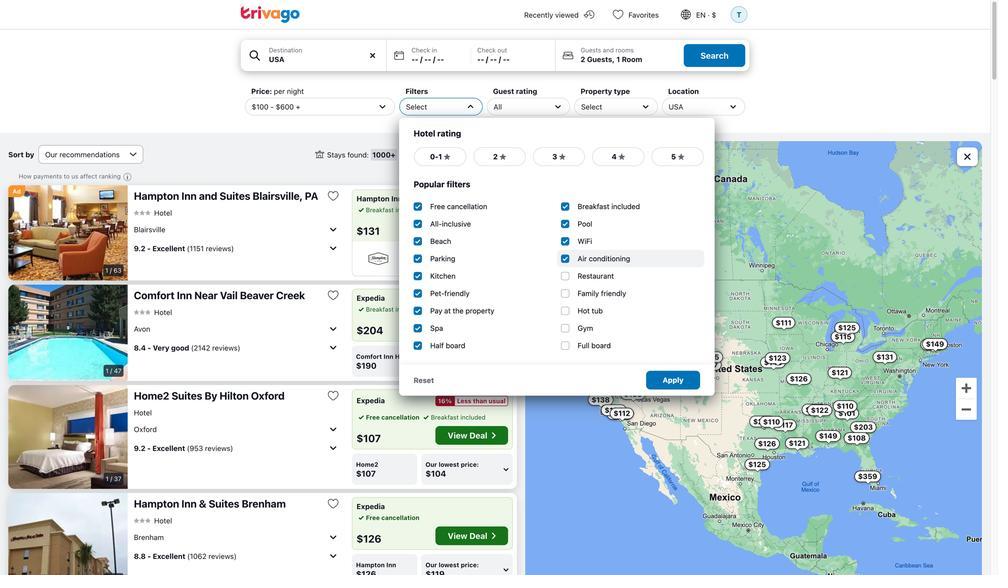 Task type: vqa. For each thing, say whether or not it's contained in the screenshot.
THE CLARION to the bottom
no



Task type: locate. For each thing, give the bounding box(es) containing it.
comfort up avon
[[134, 289, 175, 301]]

brenham up '8.8'
[[134, 533, 164, 542]]

1 our from the top
[[426, 353, 437, 360]]

2 down guests
[[581, 55, 586, 64]]

Half board checkbox
[[414, 342, 422, 350]]

5
[[672, 152, 676, 161]]

0 vertical spatial $121
[[832, 368, 849, 377]]

0 horizontal spatial select
[[406, 102, 427, 111]]

$121 down the $117 button
[[789, 439, 806, 448]]

view deal down less
[[448, 431, 488, 441]]

home2 suites by hilton oxford, (oxford, usa) image
[[8, 385, 128, 489]]

full board
[[578, 341, 611, 350]]

0 horizontal spatial comfort
[[134, 289, 175, 301]]

$110
[[837, 402, 854, 410], [763, 418, 780, 426]]

1 vertical spatial free cancellation button
[[357, 513, 420, 523]]

breakfast included for the middle breakfast included button
[[366, 306, 421, 313]]

0 horizontal spatial and
[[199, 190, 217, 202]]

breakfast included for the top breakfast included button
[[366, 206, 421, 214]]

type
[[614, 87, 630, 96]]

1 vertical spatial $110
[[763, 418, 780, 426]]

1 vertical spatial lowest
[[439, 461, 459, 468]]

2 board from the left
[[592, 341, 611, 350]]

brenham up brenham button on the left bottom
[[242, 498, 286, 510]]

1 horizontal spatial and
[[603, 46, 614, 54]]

0 horizontal spatial expect
[[407, 262, 427, 269]]

suites inside 'button'
[[172, 390, 202, 402]]

$215 button
[[698, 352, 723, 363]]

Breakfast included checkbox
[[561, 202, 570, 211]]

breakfast for the top breakfast included button
[[366, 206, 394, 214]]

1 vertical spatial $126 button
[[755, 438, 780, 450]]

1 horizontal spatial $110
[[837, 402, 854, 410]]

2 view deal button from the top
[[436, 426, 508, 445]]

pay at the property inside button
[[432, 206, 488, 214]]

1 free cancellation button from the top
[[357, 413, 420, 422]]

2 vertical spatial free cancellation
[[366, 514, 420, 522]]

1 vertical spatial the
[[453, 307, 464, 315]]

2 vertical spatial our
[[426, 562, 437, 569]]

price: for $107
[[461, 461, 479, 468]]

1 horizontal spatial $125 button
[[835, 322, 860, 334]]

oxford
[[251, 390, 285, 402], [134, 425, 157, 434]]

cancellation up "hampton inn" button
[[382, 514, 420, 522]]

0 horizontal spatial rating
[[438, 129, 461, 138]]

0 vertical spatial $126
[[790, 375, 808, 383]]

pay up all-
[[432, 206, 443, 214]]

blairsville
[[134, 225, 165, 234]]

$151 button
[[921, 339, 945, 351]]

$203 button
[[851, 422, 877, 433]]

1 vertical spatial view deal button
[[436, 426, 508, 445]]

3 hotel button from the top
[[134, 408, 152, 417]]

1 horizontal spatial $149
[[926, 340, 945, 348]]

1 horizontal spatial $126 button
[[787, 373, 812, 385]]

3 view deal from the top
[[448, 531, 488, 541]]

night
[[287, 87, 304, 96]]

$121 button down $115 button
[[828, 367, 852, 379]]

breakfast included up all-inclusive option
[[366, 206, 421, 214]]

apply button
[[646, 371, 700, 390]]

2 our from the top
[[426, 461, 437, 468]]

beach
[[430, 237, 451, 246]]

parking
[[430, 254, 456, 263]]

0 vertical spatial excellent
[[153, 244, 185, 253]]

2 horizontal spatial $126
[[790, 375, 808, 383]]

oxford inside button
[[134, 425, 157, 434]]

1 9.2 from the top
[[134, 244, 145, 253]]

comfort inn hotels $190
[[356, 353, 416, 371]]

1 vertical spatial price:
[[461, 461, 479, 468]]

our lowest price: $104
[[426, 461, 479, 479]]

$190 for comfort inn hotels $190
[[356, 361, 377, 371]]

and up 'guests,'
[[603, 46, 614, 54]]

WiFi checkbox
[[561, 237, 570, 245]]

1 check from the left
[[412, 46, 430, 54]]

suites right &
[[209, 498, 240, 510]]

2 inside button
[[493, 152, 498, 161]]

1 friendly from the left
[[445, 289, 470, 298]]

1 vertical spatial deal
[[470, 431, 488, 441]]

0 horizontal spatial $110
[[763, 418, 780, 426]]

near
[[194, 289, 218, 301]]

Destination search field
[[269, 54, 380, 65]]

home2 $107
[[356, 461, 379, 479]]

home2 inside 'button'
[[134, 390, 169, 402]]

0 vertical spatial 2
[[581, 55, 586, 64]]

deal up our lowest price: button
[[470, 531, 488, 541]]

excellent left (1062
[[153, 552, 185, 561]]

comfort inn near vail beaver creek button
[[134, 289, 319, 302]]

1 horizontal spatial $149 button
[[923, 339, 948, 350]]

$110 inside $110 $359
[[837, 402, 854, 410]]

$109 button
[[621, 389, 646, 400]]

suites left by
[[172, 390, 202, 402]]

1 left 37
[[106, 475, 109, 483]]

check left out
[[477, 46, 496, 54]]

0 horizontal spatial friendly
[[445, 289, 470, 298]]

$111 button up $123 in the bottom right of the page
[[773, 317, 796, 329]]

1 / 37
[[106, 475, 122, 483]]

comfort inside comfort inn hotels $190
[[356, 353, 382, 360]]

$107 inside button
[[806, 405, 823, 414]]

view deal down pay at the property button
[[448, 223, 488, 233]]

1 horizontal spatial $126
[[759, 440, 776, 448]]

2 view from the top
[[448, 431, 468, 441]]

0 vertical spatial $121 button
[[828, 367, 852, 379]]

$190 inside comfort inn hotels $190
[[356, 361, 377, 371]]

$111 button down gym
[[576, 335, 599, 347]]

1 vertical spatial view deal
[[448, 431, 488, 441]]

breakfast down 16%
[[431, 414, 459, 421]]

breakfast
[[578, 202, 610, 211], [366, 206, 394, 214], [366, 306, 394, 313], [431, 414, 459, 421]]

2 view deal from the top
[[448, 431, 488, 441]]

select down filters
[[406, 102, 427, 111]]

breakfast left "free cancellation" checkbox
[[366, 206, 394, 214]]

Pet-friendly checkbox
[[414, 289, 422, 298]]

0 horizontal spatial $126
[[357, 533, 382, 545]]

1 horizontal spatial $121 button
[[828, 367, 852, 379]]

$110 inside $110 button
[[763, 418, 780, 426]]

affect
[[80, 173, 97, 180]]

breakfast included button up all-inclusive option
[[357, 205, 421, 215]]

view deal button for $126
[[436, 527, 508, 545]]

2 9.2 from the top
[[134, 444, 145, 453]]

$108
[[848, 434, 866, 442]]

view for $126
[[448, 531, 468, 541]]

2 $190 from the left
[[426, 361, 446, 371]]

0 horizontal spatial brenham
[[134, 533, 164, 542]]

view up the our lowest price: $104
[[448, 431, 468, 441]]

hotel
[[414, 129, 436, 138], [154, 209, 172, 217], [154, 308, 172, 317], [134, 409, 152, 417], [154, 517, 172, 525]]

per
[[274, 87, 285, 96]]

at up 'all-inclusive'
[[444, 206, 450, 214]]

2 hotel button from the top
[[134, 308, 172, 317]]

2 price: from the top
[[461, 461, 479, 468]]

0 horizontal spatial $121
[[789, 439, 806, 448]]

0 vertical spatial $110 button
[[833, 401, 858, 412]]

comfort inside button
[[134, 289, 175, 301]]

hampton
[[134, 190, 179, 202], [357, 194, 390, 203], [407, 248, 433, 255], [134, 498, 179, 510], [356, 562, 385, 569]]

0 vertical spatial brenham
[[242, 498, 286, 510]]

3 view from the top
[[448, 531, 468, 541]]

1 vertical spatial expedia
[[357, 396, 385, 405]]

$125 up '$115'
[[839, 324, 856, 332]]

1 view deal button from the top
[[436, 219, 508, 238]]

2 expect from the left
[[449, 262, 470, 269]]

$110 $359
[[837, 402, 878, 481]]

sort by
[[8, 150, 34, 159]]

1 left 47
[[106, 367, 109, 375]]

2 check from the left
[[477, 46, 496, 54]]

4 button
[[592, 147, 645, 167]]

view deal button down 16% less than usual
[[436, 426, 508, 445]]

1 vertical spatial and
[[199, 190, 217, 202]]

1 horizontal spatial rating
[[516, 87, 537, 96]]

$138 button
[[588, 394, 614, 406]]

3 our from the top
[[426, 562, 437, 569]]

and inside guests and rooms 2 guests, 1 room
[[603, 46, 614, 54]]

0 vertical spatial $149
[[926, 340, 945, 348]]

2
[[581, 55, 586, 64], [493, 152, 498, 161]]

home2 for home2 suites by hilton oxford
[[134, 390, 169, 402]]

$126 up "hampton inn" button
[[357, 533, 382, 545]]

1 vertical spatial $126
[[759, 440, 776, 448]]

$126 down $123 button
[[790, 375, 808, 383]]

how payments to us affect ranking button
[[19, 172, 134, 183]]

inclusive
[[442, 220, 471, 228]]

reviews) right (1151
[[206, 244, 234, 253]]

reviews) down avon button
[[212, 344, 240, 352]]

price:
[[251, 87, 272, 96]]

oxford right hilton
[[251, 390, 285, 402]]

1 vertical spatial suites
[[172, 390, 202, 402]]

$359
[[858, 472, 878, 481]]

booking
[[418, 150, 445, 159]]

2 lowest from the top
[[439, 461, 459, 468]]

expedia
[[357, 294, 385, 302], [357, 396, 385, 405], [357, 502, 385, 511]]

apply
[[663, 376, 684, 385]]

$111 for the top $111 button
[[776, 318, 792, 327]]

Family friendly checkbox
[[561, 289, 570, 298]]

deal for $126
[[470, 531, 488, 541]]

1 expect from the left
[[407, 262, 427, 269]]

$126
[[790, 375, 808, 383], [759, 440, 776, 448], [357, 533, 382, 545]]

$123
[[769, 354, 787, 362]]

0 vertical spatial our
[[426, 353, 437, 360]]

$111 down gym
[[579, 337, 595, 345]]

$100 - $600 +
[[252, 102, 300, 111]]

cancellation down reset button
[[382, 414, 420, 421]]

included down pet-friendly checkbox
[[396, 306, 421, 313]]

0 vertical spatial view deal button
[[436, 219, 508, 238]]

suites for &
[[209, 498, 240, 510]]

oxford up 9.2 - excellent (953 reviews)
[[134, 425, 157, 434]]

friendly for family friendly
[[601, 289, 626, 298]]

0 horizontal spatial $111 button
[[576, 335, 599, 347]]

1 select from the left
[[406, 102, 427, 111]]

free cancellation up inclusive
[[430, 202, 488, 211]]

board right the "full"
[[592, 341, 611, 350]]

0 vertical spatial home2
[[134, 390, 169, 402]]

deal
[[470, 223, 488, 233], [470, 431, 488, 441], [470, 531, 488, 541]]

rating up sites
[[438, 129, 461, 138]]

expedia down home2 $107
[[357, 502, 385, 511]]

check inside check out -- / -- / --
[[477, 46, 496, 54]]

expect up kitchen
[[449, 262, 470, 269]]

searched:
[[465, 150, 498, 159]]

pay at the property down 'pet-friendly'
[[430, 307, 495, 315]]

$111 up $123 in the bottom right of the page
[[776, 318, 792, 327]]

expedia down hampton inn image
[[357, 294, 385, 302]]

lowest inside our lowest price: $190
[[439, 353, 459, 360]]

2 vertical spatial deal
[[470, 531, 488, 541]]

1 vertical spatial $131
[[877, 353, 894, 361]]

check left in
[[412, 46, 430, 54]]

3 view deal button from the top
[[436, 527, 508, 545]]

breakfast included down less
[[431, 414, 486, 421]]

hampton inn and suites blairsville, pa button
[[134, 190, 319, 203]]

inn
[[182, 190, 197, 202], [391, 194, 403, 203], [435, 248, 444, 255], [177, 289, 192, 301], [384, 353, 394, 360], [182, 498, 197, 510], [387, 562, 396, 569]]

price: inside the our lowest price: $104
[[461, 461, 479, 468]]

0 vertical spatial and
[[603, 46, 614, 54]]

$190 for our lowest price: $190
[[426, 361, 446, 371]]

our inside the our lowest price: $104
[[426, 461, 437, 468]]

0 vertical spatial $131
[[357, 225, 380, 237]]

deal down than
[[470, 431, 488, 441]]

pay
[[432, 206, 443, 214], [430, 307, 443, 315]]

friendly up the tub
[[601, 289, 626, 298]]

1 view deal from the top
[[448, 223, 488, 233]]

hotel button for comfort
[[134, 308, 172, 317]]

0 vertical spatial $149 button
[[923, 339, 948, 350]]

1 $190 from the left
[[356, 361, 377, 371]]

0 vertical spatial comfort
[[134, 289, 175, 301]]

1 horizontal spatial 2
[[581, 55, 586, 64]]

9.2 - excellent (1151 reviews)
[[134, 244, 234, 253]]

hampton inn image
[[357, 252, 400, 266]]

2 left 325 at the top right
[[493, 152, 498, 161]]

$268
[[754, 417, 773, 426]]

pay at the property up inclusive
[[432, 206, 488, 214]]

hampton inn inside button
[[356, 562, 396, 569]]

restaurant
[[578, 272, 614, 280]]

at inside button
[[444, 206, 450, 214]]

free cancellation button up "hampton inn" button
[[357, 513, 420, 523]]

4 hotel button from the top
[[134, 516, 172, 525]]

hotel rating
[[414, 129, 461, 138]]

1 down rooms
[[617, 55, 620, 64]]

0 vertical spatial lowest
[[439, 353, 459, 360]]

0 horizontal spatial $204
[[357, 324, 383, 336]]

Pay at the property checkbox
[[414, 307, 422, 315]]

$268 button
[[750, 416, 776, 427]]

select down property at the top right
[[581, 102, 602, 111]]

view
[[448, 223, 468, 233], [448, 431, 468, 441], [448, 531, 468, 541]]

1 vertical spatial comfort
[[356, 353, 382, 360]]

1 at from the top
[[444, 206, 450, 214]]

1 price: from the top
[[461, 353, 479, 360]]

1 vertical spatial breakfast included button
[[357, 305, 421, 314]]

breakfast included button down pet-friendly checkbox
[[357, 305, 421, 314]]

1 left sites
[[439, 152, 442, 161]]

and inside button
[[199, 190, 217, 202]]

1 inside guests and rooms 2 guests, 1 room
[[617, 55, 620, 64]]

1 horizontal spatial oxford
[[251, 390, 285, 402]]

recently
[[524, 11, 553, 19]]

$126 button down $123 button
[[787, 373, 812, 385]]

favorites
[[629, 11, 659, 19]]

lowest inside the our lowest price: $104
[[439, 461, 459, 468]]

$111 for the leftmost $111 button
[[579, 337, 595, 345]]

breakfast included button down 16%
[[422, 413, 486, 422]]

0 vertical spatial at
[[444, 206, 450, 214]]

$126 down $268 button
[[759, 440, 776, 448]]

property inside button
[[463, 206, 488, 214]]

1 horizontal spatial expect
[[449, 262, 470, 269]]

Spa checkbox
[[414, 324, 422, 332]]

and up blairsville button
[[199, 190, 217, 202]]

2 vertical spatial $107
[[356, 469, 376, 479]]

3 price: from the top
[[461, 562, 479, 569]]

0 vertical spatial free
[[430, 202, 445, 211]]

Air conditioning checkbox
[[561, 255, 570, 263]]

1 horizontal spatial $131
[[877, 353, 894, 361]]

tub
[[592, 307, 603, 315]]

$125 for $125 button to the left
[[749, 460, 766, 469]]

$115
[[835, 333, 852, 341]]

check inside check in -- / -- / --
[[412, 46, 430, 54]]

breakfast left the pay at the property checkbox
[[366, 306, 394, 313]]

1 horizontal spatial board
[[592, 341, 611, 350]]

lowest for $204
[[439, 353, 459, 360]]

Destination field
[[241, 40, 386, 71]]

2 deal from the top
[[470, 431, 488, 441]]

price: inside our lowest price: $190
[[461, 353, 479, 360]]

1 vertical spatial $104
[[426, 469, 446, 479]]

our inside our lowest price: $190
[[426, 353, 437, 360]]

friendly down kitchen
[[445, 289, 470, 298]]

1 board from the left
[[446, 341, 466, 350]]

comfort for comfort inn near vail beaver creek
[[134, 289, 175, 301]]

1 vertical spatial oxford
[[134, 425, 157, 434]]

0 vertical spatial $111 button
[[773, 317, 796, 329]]

the down 'pet-friendly'
[[453, 307, 464, 315]]

2 friendly from the left
[[601, 289, 626, 298]]

view deal button down pay at the property button
[[436, 219, 508, 238]]

0 horizontal spatial oxford
[[134, 425, 157, 434]]

1 lowest from the top
[[439, 353, 459, 360]]

3 deal from the top
[[470, 531, 488, 541]]

select for property type
[[581, 102, 602, 111]]

the up inclusive
[[452, 206, 461, 214]]

(2142
[[191, 344, 210, 352]]

1 inside button
[[439, 152, 442, 161]]

0 horizontal spatial $110 button
[[760, 416, 784, 428]]

cancellation up inclusive
[[447, 202, 488, 211]]

view deal for $107
[[448, 431, 488, 441]]

at
[[444, 206, 450, 214], [444, 307, 451, 315]]

pay inside button
[[432, 206, 443, 214]]

$126 button down $268 button
[[755, 438, 780, 450]]

$100
[[252, 102, 269, 111]]

comfort left hotels
[[356, 353, 382, 360]]

included down 16% less than usual
[[461, 414, 486, 421]]

expedia down comfort inn hotels $190 on the bottom of page
[[357, 396, 385, 405]]

view deal button for $107
[[436, 426, 508, 445]]

0-1
[[430, 152, 442, 161]]

$121 down $115 button
[[832, 368, 849, 377]]

$125 down $268 button
[[749, 460, 766, 469]]

full
[[578, 341, 590, 350]]

1 vertical spatial 9.2
[[134, 444, 145, 453]]

property down 'pet-friendly'
[[466, 307, 495, 315]]

1 horizontal spatial check
[[477, 46, 496, 54]]

view deal button up our lowest price: button
[[436, 527, 508, 545]]

hampton inn and suites blairsville, pa, (blairsville, usa) image
[[8, 185, 128, 281]]

$107 inside home2 $107
[[356, 469, 376, 479]]

pay up spa
[[430, 307, 443, 315]]

ad
[[12, 188, 21, 195]]

property
[[463, 206, 488, 214], [466, 307, 495, 315]]

2 vertical spatial price:
[[461, 562, 479, 569]]

creek
[[276, 289, 305, 301]]

0 vertical spatial suites
[[220, 190, 250, 202]]

view for $107
[[448, 431, 468, 441]]

filters
[[447, 179, 471, 189]]

0 vertical spatial free cancellation button
[[357, 413, 420, 422]]

$204 inside button
[[689, 360, 708, 369]]

how
[[19, 173, 32, 180]]

1 horizontal spatial $204
[[689, 360, 708, 369]]

our for $204
[[426, 353, 437, 360]]

board up our lowest price: $190
[[446, 341, 466, 350]]

1 for hampton inn and suites blairsville, pa
[[105, 267, 108, 274]]

property up inclusive
[[463, 206, 488, 214]]

3 lowest from the top
[[439, 562, 459, 569]]

rating for hotel rating
[[438, 129, 461, 138]]

expect up kitchen checkbox at the left top
[[407, 262, 427, 269]]

free cancellation down 'reset'
[[366, 414, 420, 421]]

spa
[[430, 324, 443, 333]]

$190 inside our lowest price: $190
[[426, 361, 446, 371]]

$121 button down the $117 button
[[786, 438, 810, 449]]

our for $107
[[426, 461, 437, 468]]

view down pay at the property button
[[448, 223, 468, 233]]

8.4
[[134, 344, 146, 352]]

0 vertical spatial $125 button
[[835, 322, 860, 334]]

0 horizontal spatial home2
[[134, 390, 169, 402]]

deal down pay at the property button
[[470, 223, 488, 233]]

view deal for $126
[[448, 531, 488, 541]]

breakfast included down pet-friendly checkbox
[[366, 306, 421, 313]]

suites up blairsville button
[[220, 190, 250, 202]]

view deal up our lowest price: button
[[448, 531, 488, 541]]

free cancellation button down 'reset'
[[357, 413, 420, 422]]

cancellation
[[447, 202, 488, 211], [382, 414, 420, 421], [382, 514, 420, 522]]

0 vertical spatial $104
[[605, 406, 623, 415]]

reviews) right (953
[[205, 444, 233, 453]]

1 expedia from the top
[[357, 294, 385, 302]]

37
[[114, 475, 122, 483]]

$107
[[806, 405, 823, 414], [357, 432, 381, 444], [356, 469, 376, 479]]

reviews) down brenham button on the left bottom
[[209, 552, 237, 561]]

1 vertical spatial $111 button
[[576, 335, 599, 347]]

0 vertical spatial view deal
[[448, 223, 488, 233]]

1 horizontal spatial home2
[[356, 461, 379, 468]]

at down 'pet-friendly'
[[444, 307, 451, 315]]

1 view from the top
[[448, 223, 468, 233]]

3 expedia from the top
[[357, 502, 385, 511]]

recently viewed
[[524, 11, 579, 19]]

rating right guest
[[516, 87, 537, 96]]

hampton inn & suites brenham, (brenham, usa) image
[[8, 493, 128, 575]]

free cancellation up "hampton inn" button
[[366, 514, 420, 522]]

view up our lowest price:
[[448, 531, 468, 541]]

wifi
[[578, 237, 592, 246]]

guest rating
[[493, 87, 537, 96]]

8.4 - very good (2142 reviews)
[[134, 344, 240, 352]]

all-inclusive
[[430, 220, 471, 228]]

0 horizontal spatial board
[[446, 341, 466, 350]]

rooms
[[616, 46, 634, 54]]

excellent left (953
[[153, 444, 185, 453]]

destination
[[269, 46, 302, 54]]

1 left 63
[[105, 267, 108, 274]]

2 vertical spatial excellent
[[153, 552, 185, 561]]

2 vertical spatial view deal
[[448, 531, 488, 541]]

2 select from the left
[[581, 102, 602, 111]]

en · $ button
[[672, 0, 729, 29]]

2 at from the top
[[444, 307, 451, 315]]

excellent left (1151
[[153, 244, 185, 253]]



Task type: describe. For each thing, give the bounding box(es) containing it.
hampton inn and suites blairsville, pa
[[134, 190, 318, 202]]

recently viewed button
[[512, 0, 604, 29]]

price: for $204
[[461, 353, 479, 360]]

0 horizontal spatial $131
[[357, 225, 380, 237]]

$131 inside $131 "button"
[[877, 353, 894, 361]]

stays found: 1000+
[[327, 150, 396, 159]]

hampton inn button
[[352, 554, 417, 575]]

1 horizontal spatial $110 button
[[833, 401, 858, 412]]

vail
[[220, 289, 238, 301]]

0-
[[430, 152, 439, 161]]

price: inside button
[[461, 562, 479, 569]]

1 vertical spatial $110 button
[[760, 416, 784, 428]]

2 vertical spatial free
[[366, 514, 380, 522]]

blairsville button
[[134, 221, 340, 238]]

en · $
[[696, 11, 717, 19]]

2 vertical spatial breakfast included button
[[422, 413, 486, 422]]

16%
[[438, 397, 452, 405]]

Free cancellation checkbox
[[414, 202, 422, 211]]

comfort inn near vail beaver creek, (avon, usa) image
[[8, 285, 128, 381]]

reviews) for and
[[206, 244, 234, 253]]

1 hotel button from the top
[[134, 208, 172, 217]]

breakfast for the middle breakfast included button
[[366, 306, 394, 313]]

0 vertical spatial breakfast included button
[[357, 205, 421, 215]]

brenham button
[[134, 529, 340, 546]]

$125 for the top $125 button
[[839, 324, 856, 332]]

Hot tub checkbox
[[561, 307, 570, 315]]

0 vertical spatial hampton inn
[[357, 194, 403, 203]]

our lowest price: button
[[422, 554, 513, 575]]

·
[[708, 11, 710, 19]]

0 vertical spatial $126 button
[[787, 373, 812, 385]]

$110 for $110
[[763, 418, 780, 426]]

all-
[[430, 220, 442, 228]]

0 horizontal spatial $126 button
[[755, 438, 780, 450]]

$108 button
[[844, 433, 870, 444]]

less
[[457, 397, 472, 405]]

included down 4 button
[[612, 202, 640, 211]]

hotel button for home2
[[134, 408, 152, 417]]

$146 button
[[761, 357, 786, 368]]

$104 inside the our lowest price: $104
[[426, 469, 446, 479]]

$109
[[624, 390, 642, 398]]

t
[[737, 10, 742, 19]]

1 vertical spatial free
[[366, 414, 380, 421]]

pa
[[305, 190, 318, 202]]

t button
[[729, 0, 750, 29]]

1 vertical spatial pay at the property
[[430, 307, 495, 315]]

usual
[[489, 397, 506, 405]]

Gym checkbox
[[561, 324, 570, 332]]

1 vertical spatial $149
[[819, 432, 838, 440]]

breakfast included up pool
[[578, 202, 640, 211]]

1 for comfort inn near vail beaver creek
[[106, 367, 109, 375]]

room
[[622, 55, 643, 64]]

home2 suites by hilton oxford
[[134, 390, 285, 402]]

excellent for &
[[153, 552, 185, 561]]

9.2 for hampton inn and suites blairsville, pa
[[134, 244, 145, 253]]

our lowest price:
[[426, 562, 479, 569]]

gym
[[578, 324, 593, 333]]

$117
[[777, 421, 793, 430]]

board for full board
[[592, 341, 611, 350]]

$187 button
[[697, 359, 722, 371]]

$146
[[764, 358, 783, 367]]

our inside button
[[426, 562, 437, 569]]

Parking checkbox
[[414, 255, 422, 263]]

0 vertical spatial free cancellation
[[430, 202, 488, 211]]

9.2 for home2 suites by hilton oxford
[[134, 444, 145, 453]]

family
[[578, 289, 599, 298]]

Kitchen checkbox
[[414, 272, 422, 280]]

location
[[668, 87, 699, 96]]

Full board checkbox
[[561, 342, 570, 350]]

select for filters
[[406, 102, 427, 111]]

+
[[296, 102, 300, 111]]

$138
[[592, 396, 610, 404]]

expedia for $204
[[357, 294, 385, 302]]

3 button
[[533, 147, 586, 167]]

1 vertical spatial hampton inn
[[407, 248, 444, 255]]

63
[[114, 267, 122, 274]]

hampton inn & suites brenham
[[134, 498, 286, 510]]

breakfast up pool
[[578, 202, 610, 211]]

check for check in -- / -- / --
[[412, 46, 430, 54]]

clear image
[[368, 51, 377, 60]]

1 vertical spatial free cancellation
[[366, 414, 420, 421]]

2 vertical spatial $126
[[357, 533, 382, 545]]

ad button
[[8, 185, 25, 197]]

$122
[[811, 406, 829, 415]]

included up all-inclusive option
[[396, 206, 421, 214]]

reviews) for by
[[205, 444, 233, 453]]

better.
[[428, 262, 448, 269]]

hampton inn & suites brenham button
[[134, 497, 319, 510]]

comfort for comfort inn hotels $190
[[356, 353, 382, 360]]

$119 button
[[575, 278, 599, 289]]

$104 inside button
[[605, 406, 623, 415]]

lowest inside button
[[439, 562, 459, 569]]

breakfast included for breakfast included button to the bottom
[[431, 414, 486, 421]]

$110 for $110 $359
[[837, 402, 854, 410]]

viewed
[[555, 11, 579, 19]]

1 vertical spatial brenham
[[134, 533, 164, 542]]

by
[[205, 390, 217, 402]]

deal for $107
[[470, 431, 488, 441]]

1 horizontal spatial $121
[[832, 368, 849, 377]]

$204 button
[[685, 359, 711, 370]]

search button
[[684, 44, 746, 67]]

check for check out -- / -- / --
[[477, 46, 496, 54]]

air conditioning
[[578, 254, 630, 263]]

home2 suites by hilton oxford button
[[134, 389, 319, 402]]

1 for home2 suites by hilton oxford
[[106, 475, 109, 483]]

air
[[578, 254, 587, 263]]

our lowest price: $190
[[426, 353, 479, 371]]

1000+
[[373, 150, 396, 159]]

1 vertical spatial property
[[466, 307, 495, 315]]

guests,
[[587, 55, 615, 64]]

0 vertical spatial $204
[[357, 324, 383, 336]]

sort
[[8, 150, 24, 159]]

$151
[[925, 340, 941, 349]]

oxford button
[[134, 421, 340, 438]]

check in -- / -- / --
[[412, 46, 444, 64]]

home2 for home2 $107
[[356, 461, 379, 468]]

Restaurant checkbox
[[561, 272, 570, 280]]

Pool checkbox
[[561, 220, 570, 228]]

$
[[712, 11, 717, 19]]

2 inside guests and rooms 2 guests, 1 room
[[581, 55, 586, 64]]

half board
[[430, 341, 466, 350]]

reviews) for &
[[209, 552, 237, 561]]

pool
[[578, 220, 593, 228]]

1 vertical spatial $107
[[357, 432, 381, 444]]

trivago logo image
[[241, 6, 300, 23]]

oxford inside 'button'
[[251, 390, 285, 402]]

excellent for by
[[153, 444, 185, 453]]

expedia for $126
[[357, 502, 385, 511]]

expect better. expect hilton.
[[407, 262, 491, 269]]

$101 button
[[835, 408, 859, 419]]

the inside button
[[452, 206, 461, 214]]

good
[[171, 344, 189, 352]]

lowest for $107
[[439, 461, 459, 468]]

how payments to us affect ranking
[[19, 173, 121, 180]]

$359 button
[[855, 471, 881, 482]]

1 / 63
[[105, 267, 122, 274]]

(953
[[187, 444, 203, 453]]

(1151
[[187, 244, 204, 253]]

found:
[[348, 150, 369, 159]]

comfort inn near vail beaver creek
[[134, 289, 305, 301]]

1 horizontal spatial brenham
[[242, 498, 286, 510]]

1 vertical spatial cancellation
[[382, 414, 420, 421]]

All-inclusive checkbox
[[414, 220, 422, 228]]

1 vertical spatial pay
[[430, 307, 443, 315]]

hotel button for hampton
[[134, 516, 172, 525]]

2 expedia from the top
[[357, 396, 385, 405]]

guest
[[493, 87, 514, 96]]

board for half board
[[446, 341, 466, 350]]

pet-
[[430, 289, 445, 298]]

suites for and
[[220, 190, 250, 202]]

popular filters
[[414, 179, 471, 189]]

rating for guest rating
[[516, 87, 537, 96]]

by
[[25, 150, 34, 159]]

2 vertical spatial cancellation
[[382, 514, 420, 522]]

0 vertical spatial cancellation
[[447, 202, 488, 211]]

1 deal from the top
[[470, 223, 488, 233]]

property
[[581, 87, 612, 96]]

en
[[696, 11, 706, 19]]

price: per night
[[251, 87, 304, 96]]

breakfast for breakfast included button to the bottom
[[431, 414, 459, 421]]

0 horizontal spatial $125 button
[[745, 459, 770, 470]]

payments
[[33, 173, 62, 180]]

view deal button for $131
[[436, 219, 508, 238]]

$107 button
[[802, 404, 827, 416]]

excellent for and
[[153, 244, 185, 253]]

friendly for pet-friendly
[[445, 289, 470, 298]]

inn inside comfort inn hotels $190
[[384, 353, 394, 360]]

search
[[701, 51, 729, 60]]

1 vertical spatial $149 button
[[816, 431, 841, 442]]

2 free cancellation button from the top
[[357, 513, 420, 523]]

avon
[[134, 325, 150, 333]]

Beach checkbox
[[414, 237, 422, 245]]

map region
[[525, 141, 982, 575]]

$119
[[578, 279, 595, 288]]

1 vertical spatial $121 button
[[786, 438, 810, 449]]



